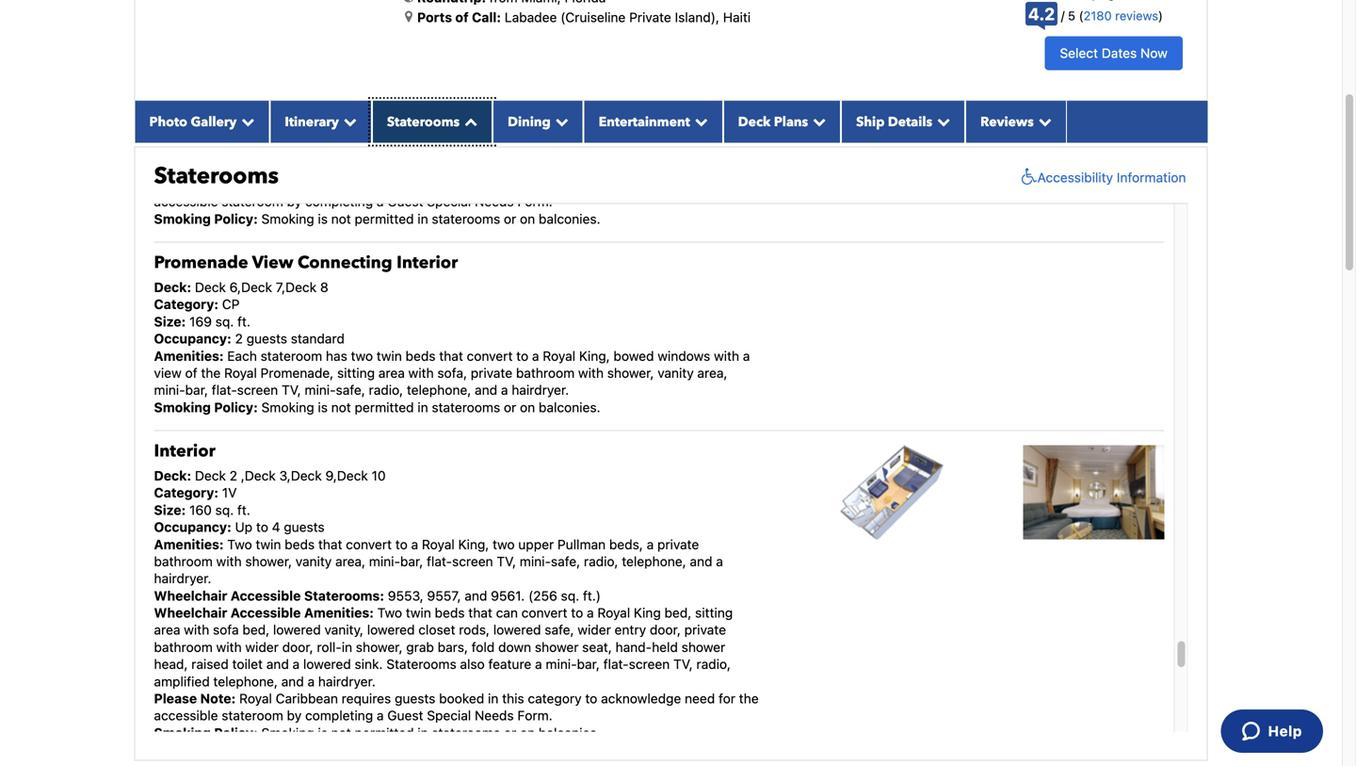 Task type: vqa. For each thing, say whether or not it's contained in the screenshot.
the beds inside Two twin beds that convert to a Royal King, bowed windows with a view of the Royal Promenade, private bathroom with shower, vanity area, mini-bar, flat-screen TV, mini-safe, radio, telephone, and a hairdryer.
yes



Task type: describe. For each thing, give the bounding box(es) containing it.
beds for private
[[285, 22, 315, 38]]

vanity, inside two twin beds that can convert to a royal king bed, sitting area with sofa bed, lowered vanity, lowered closet rods, lowered safe, wider entry door, private bathroom with wider door, roll-in shower, grab bars, fold down shower seat, hand-held shower head, raised toilet and a lowered sink. staterooms also feature a mini-bar, flat-screen tv, radio, amplified telephone, and a hairdryer. please note:
[[325, 622, 364, 638]]

private inside two twin beds that can convert to a royal king bed, sitting area with sofa bed, lowered vanity, lowered closet rods, lowered safe, wider entry door, private bathroom with wider door, roll-in shower, grab bars, fold down shower seat, hand-held shower head, raised toilet and a lowered sink. staterooms also feature a mini-bar, flat-screen tv, radio, amplified telephone, and a hairdryer. please note:
[[685, 622, 726, 638]]

two for closet
[[378, 91, 402, 107]]

tv, inside two twin beds that convert to a royal king, two upper pullman beds, a private bathroom with shower, vanity area, mini-bar, flat-screen tv, mini-safe, radio, telephone, and a hairdryer. wheelchair accessible staterooms: 9553, 9557, and 9561. (256 sq. ft.) wheelchair accessible amenities:
[[497, 554, 516, 569]]

view
[[252, 251, 294, 274]]

2 inside interior deck: deck 2 ,deck 3,deck 9,deck 10
[[230, 468, 237, 483]]

convert inside each stateroom has two twin beds that convert to a royal king, bowed windows with a view of the royal promenade, sitting area with sofa, private bathroom with shower, vanity area, mini-bar, flat-screen tv, mini-safe, radio, telephone, and a hairdryer. smoking policy: smoking is not permitted in staterooms or on balconies.
[[467, 348, 513, 364]]

chevron down image for dining
[[551, 115, 569, 128]]

select          dates now
[[1060, 45, 1168, 61]]

bar, inside each stateroom has two twin beds that convert to a royal king, bowed windows with a view of the royal promenade, sitting area with sofa, private bathroom with shower, vanity area, mini-bar, flat-screen tv, mini-safe, radio, telephone, and a hairdryer. smoking policy: smoking is not permitted in staterooms or on balconies.
[[185, 382, 208, 398]]

3,deck
[[279, 468, 322, 483]]

deck plans button
[[723, 101, 842, 143]]

sitting for two twin beds that can convert to a royal king bed, sitting area with sofa bed, lowered vanity, lowered closet rods, lowered safe, wider entry door, private bathroom with wider door, roll-in shower, grab bars, fold down shower seat, hand-held shower head, raised toilet and a lowered sink. staterooms also feature a mini-bar, flat-screen tv, radio, amplified telephone, and a hairdryer. please note:
[[695, 605, 733, 620]]

mini- inside 'two twin beds that can convert to a royal king bed, sitting area with lowered vanity, lowered closet rods, lowered safe, wider entry door, private bathroom with wider door, roll-in shower, grab bars, fold down shower seat, hand-held shower head, raised toilet and a lowered sink. staterooms also feature a mini-bar, flat-screen tv, radio, amplified telephone, and a hairdryer. royal caribbean requires guests booked in this category to acknowledge need for the accessible stateroom by completing a guest special needs form. smoking policy: smoking is not permitted in staterooms or on balconies.'
[[434, 142, 465, 158]]

size: for 169
[[154, 314, 186, 329]]

the inside 'two twin beds that can convert to a royal king bed, sitting area with lowered vanity, lowered closet rods, lowered safe, wider entry door, private bathroom with wider door, roll-in shower, grab bars, fold down shower seat, hand-held shower head, raised toilet and a lowered sink. staterooms also feature a mini-bar, flat-screen tv, radio, amplified telephone, and a hairdryer. royal caribbean requires guests booked in this category to acknowledge need for the accessible stateroom by completing a guest special needs form. smoking policy: smoking is not permitted in staterooms or on balconies.'
[[739, 177, 759, 192]]

safe, inside two twin beds that can convert to a royal king bed, sitting area with sofa bed, lowered vanity, lowered closet rods, lowered safe, wider entry door, private bathroom with wider door, roll-in shower, grab bars, fold down shower seat, hand-held shower head, raised toilet and a lowered sink. staterooms also feature a mini-bar, flat-screen tv, radio, amplified telephone, and a hairdryer. please note:
[[545, 622, 574, 638]]

two inside each stateroom has two twin beds that convert to a royal king, bowed windows with a view of the royal promenade, sitting area with sofa, private bathroom with shower, vanity area, mini-bar, flat-screen tv, mini-safe, radio, telephone, and a hairdryer. smoking policy: smoking is not permitted in staterooms or on balconies.
[[351, 348, 373, 364]]

two twin beds that can convert to a royal king bed, sitting area with lowered vanity, lowered closet rods, lowered safe, wider entry door, private bathroom with wider door, roll-in shower, grab bars, fold down shower seat, hand-held shower head, raised toilet and a lowered sink. staterooms also feature a mini-bar, flat-screen tv, radio, amplified telephone, and a hairdryer. royal caribbean requires guests booked in this category to acknowledge need for the accessible stateroom by completing a guest special needs form. smoking policy: smoking is not permitted in staterooms or on balconies.
[[154, 91, 759, 227]]

king, for windows
[[458, 22, 489, 38]]

completing inside 'two twin beds that can convert to a royal king bed, sitting area with lowered vanity, lowered closet rods, lowered safe, wider entry door, private bathroom with wider door, roll-in shower, grab bars, fold down shower seat, hand-held shower head, raised toilet and a lowered sink. staterooms also feature a mini-bar, flat-screen tv, radio, amplified telephone, and a hairdryer. royal caribbean requires guests booked in this category to acknowledge need for the accessible stateroom by completing a guest special needs form. smoking policy: smoking is not permitted in staterooms or on balconies.'
[[305, 194, 373, 209]]

9,deck
[[326, 468, 368, 483]]

itinerary button
[[270, 101, 372, 143]]

cp
[[222, 297, 240, 312]]

hairdryer. inside 'two twin beds that can convert to a royal king bed, sitting area with lowered vanity, lowered closet rods, lowered safe, wider entry door, private bathroom with wider door, roll-in shower, grab bars, fold down shower seat, hand-held shower head, raised toilet and a lowered sink. staterooms also feature a mini-bar, flat-screen tv, radio, amplified telephone, and a hairdryer. royal caribbean requires guests booked in this category to acknowledge need for the accessible stateroom by completing a guest special needs form. smoking policy: smoking is not permitted in staterooms or on balconies.'
[[191, 160, 248, 175]]

accessible inside 'two twin beds that can convert to a royal king bed, sitting area with lowered vanity, lowered closet rods, lowered safe, wider entry door, private bathroom with wider door, roll-in shower, grab bars, fold down shower seat, hand-held shower head, raised toilet and a lowered sink. staterooms also feature a mini-bar, flat-screen tv, radio, amplified telephone, and a hairdryer. royal caribbean requires guests booked in this category to acknowledge need for the accessible stateroom by completing a guest special needs form. smoking policy: smoking is not permitted in staterooms or on balconies.'
[[154, 194, 218, 209]]

island),
[[675, 9, 720, 25]]

4.2
[[1029, 4, 1055, 24]]

has
[[326, 348, 348, 364]]

ship details button
[[842, 101, 966, 143]]

1 horizontal spatial of
[[456, 9, 469, 25]]

category: for 169
[[154, 297, 219, 312]]

photo
[[149, 113, 188, 131]]

a inside royal caribbean requires guests booked in this category to acknowledge need for the accessible stateroom by completing a guest special needs form. smoking policy: smoking is not permitted in staterooms or on balconies.
[[377, 708, 384, 723]]

each stateroom has two twin beds that convert to a royal king, bowed windows with a view of the royal promenade, sitting area with sofa, private bathroom with shower, vanity area, mini-bar, flat-screen tv, mini-safe, radio, telephone, and a hairdryer. smoking policy: smoking is not permitted in staterooms or on balconies.
[[154, 348, 750, 415]]

feature inside 'two twin beds that can convert to a royal king bed, sitting area with lowered vanity, lowered closet rods, lowered safe, wider entry door, private bathroom with wider door, roll-in shower, grab bars, fold down shower seat, hand-held shower head, raised toilet and a lowered sink. staterooms also feature a mini-bar, flat-screen tv, radio, amplified telephone, and a hairdryer. royal caribbean requires guests booked in this category to acknowledge need for the accessible stateroom by completing a guest special needs form. smoking policy: smoking is not permitted in staterooms or on balconies.'
[[376, 142, 419, 158]]

view inside two twin beds that convert to a royal king, bowed windows with a view of the royal promenade, private bathroom with shower, vanity area, mini-bar, flat-screen tv, mini-safe, radio, telephone, and a hairdryer.
[[633, 22, 661, 38]]

convert inside two twin beds that convert to a royal king, bowed windows with a view of the royal promenade, private bathroom with shower, vanity area, mini-bar, flat-screen tv, mini-safe, radio, telephone, and a hairdryer.
[[346, 22, 392, 38]]

(cruiseline
[[561, 9, 626, 25]]

twin inside each stateroom has two twin beds that convert to a royal king, bowed windows with a view of the royal promenade, sitting area with sofa, private bathroom with shower, vanity area, mini-bar, flat-screen tv, mini-safe, radio, telephone, and a hairdryer. smoking policy: smoking is not permitted in staterooms or on balconies.
[[377, 348, 402, 364]]

staterooms button
[[372, 101, 493, 143]]

or inside 'two twin beds that can convert to a royal king bed, sitting area with lowered vanity, lowered closet rods, lowered safe, wider entry door, private bathroom with wider door, roll-in shower, grab bars, fold down shower seat, hand-held shower head, raised toilet and a lowered sink. staterooms also feature a mini-bar, flat-screen tv, radio, amplified telephone, and a hairdryer. royal caribbean requires guests booked in this category to acknowledge need for the accessible stateroom by completing a guest special needs form. smoking policy: smoking is not permitted in staterooms or on balconies.'
[[504, 211, 517, 227]]

private
[[630, 9, 672, 25]]

two for promenade,
[[227, 22, 252, 38]]

radio, inside two twin beds that can convert to a royal king bed, sitting area with sofa bed, lowered vanity, lowered closet rods, lowered safe, wider entry door, private bathroom with wider door, roll-in shower, grab bars, fold down shower seat, hand-held shower head, raised toilet and a lowered sink. staterooms also feature a mini-bar, flat-screen tv, radio, amplified telephone, and a hairdryer. please note:
[[697, 656, 731, 672]]

or inside each stateroom has two twin beds that convert to a royal king, bowed windows with a view of the royal promenade, sitting area with sofa, private bathroom with shower, vanity area, mini-bar, flat-screen tv, mini-safe, radio, telephone, and a hairdryer. smoking policy: smoking is not permitted in staterooms or on balconies.
[[504, 399, 517, 415]]

royal inside royal caribbean requires guests booked in this category to acknowledge need for the accessible stateroom by completing a guest special needs form. smoking policy: smoking is not permitted in staterooms or on balconies.
[[239, 691, 272, 706]]

shower, inside two twin beds that can convert to a royal king bed, sitting area with sofa bed, lowered vanity, lowered closet rods, lowered safe, wider entry door, private bathroom with wider door, roll-in shower, grab bars, fold down shower seat, hand-held shower head, raised toilet and a lowered sink. staterooms also feature a mini-bar, flat-screen tv, radio, amplified telephone, and a hairdryer. please note:
[[356, 639, 403, 655]]

twin for lowered
[[406, 605, 431, 620]]

up
[[235, 519, 253, 535]]

to inside two twin beds that convert to a royal king, bowed windows with a view of the royal promenade, private bathroom with shower, vanity area, mini-bar, flat-screen tv, mini-safe, radio, telephone, and a hairdryer.
[[396, 22, 408, 38]]

details
[[888, 113, 933, 131]]

bed, for door,
[[665, 605, 692, 620]]

bar, inside 'two twin beds that can convert to a royal king bed, sitting area with lowered vanity, lowered closet rods, lowered safe, wider entry door, private bathroom with wider door, roll-in shower, grab bars, fold down shower seat, hand-held shower head, raised toilet and a lowered sink. staterooms also feature a mini-bar, flat-screen tv, radio, amplified telephone, and a hairdryer. royal caribbean requires guests booked in this category to acknowledge need for the accessible stateroom by completing a guest special needs form. smoking policy: smoking is not permitted in staterooms or on balconies.'
[[465, 142, 488, 158]]

category: 1v size: 160 sq. ft. occupancy: up to 4 guests amenities:
[[154, 485, 325, 552]]

fold inside two twin beds that can convert to a royal king bed, sitting area with sofa bed, lowered vanity, lowered closet rods, lowered safe, wider entry door, private bathroom with wider door, roll-in shower, grab bars, fold down shower seat, hand-held shower head, raised toilet and a lowered sink. staterooms also feature a mini-bar, flat-screen tv, radio, amplified telephone, and a hairdryer. please note:
[[472, 639, 495, 655]]

not inside royal caribbean requires guests booked in this category to acknowledge need for the accessible stateroom by completing a guest special needs form. smoking policy: smoking is not permitted in staterooms or on balconies.
[[331, 725, 351, 741]]

hairdryer. inside two twin beds that convert to a royal king, bowed windows with a view of the royal promenade, private bathroom with shower, vanity area, mini-bar, flat-screen tv, mini-safe, radio, telephone, and a hairdryer.
[[259, 57, 316, 72]]

)
[[1159, 9, 1164, 23]]

two twin beds that convert to a royal king, two upper pullman beds, a private bathroom with shower, vanity area, mini-bar, flat-screen tv, mini-safe, radio, telephone, and a hairdryer. wheelchair accessible staterooms: 9553, 9557, and 9561. (256 sq. ft.) wheelchair accessible amenities:
[[154, 536, 724, 620]]

deck plans
[[739, 113, 809, 131]]

also inside two twin beds that can convert to a royal king bed, sitting area with sofa bed, lowered vanity, lowered closet rods, lowered safe, wider entry door, private bathroom with wider door, roll-in shower, grab bars, fold down shower seat, hand-held shower head, raised toilet and a lowered sink. staterooms also feature a mini-bar, flat-screen tv, radio, amplified telephone, and a hairdryer. please note:
[[460, 656, 485, 672]]

of inside each stateroom has two twin beds that convert to a royal king, bowed windows with a view of the royal promenade, sitting area with sofa, private bathroom with shower, vanity area, mini-bar, flat-screen tv, mini-safe, radio, telephone, and a hairdryer. smoking policy: smoking is not permitted in staterooms or on balconies.
[[185, 365, 198, 381]]

2 inside category: cp size: 169 sq. ft. occupancy: 2 guests standard amenities:
[[235, 331, 243, 346]]

sq. for cp
[[216, 314, 234, 329]]

upper
[[519, 536, 554, 552]]

(
[[1079, 9, 1084, 23]]

accessibility information link
[[1017, 168, 1187, 186]]

balconies. inside each stateroom has two twin beds that convert to a royal king, bowed windows with a view of the royal promenade, sitting area with sofa, private bathroom with shower, vanity area, mini-bar, flat-screen tv, mini-safe, radio, telephone, and a hairdryer. smoking policy: smoking is not permitted in staterooms or on balconies.
[[539, 399, 601, 415]]

requires inside 'two twin beds that can convert to a royal king bed, sitting area with lowered vanity, lowered closet rods, lowered safe, wider entry door, private bathroom with wider door, roll-in shower, grab bars, fold down shower seat, hand-held shower head, raised toilet and a lowered sink. staterooms also feature a mini-bar, flat-screen tv, radio, amplified telephone, and a hairdryer. royal caribbean requires guests booked in this category to acknowledge need for the accessible stateroom by completing a guest special needs form. smoking policy: smoking is not permitted in staterooms or on balconies.'
[[342, 177, 391, 192]]

area, inside two twin beds that convert to a royal king, bowed windows with a view of the royal promenade, private bathroom with shower, vanity area, mini-bar, flat-screen tv, mini-safe, radio, telephone, and a hairdryer.
[[458, 40, 488, 55]]

by inside 'two twin beds that can convert to a royal king bed, sitting area with lowered vanity, lowered closet rods, lowered safe, wider entry door, private bathroom with wider door, roll-in shower, grab bars, fold down shower seat, hand-held shower head, raised toilet and a lowered sink. staterooms also feature a mini-bar, flat-screen tv, radio, amplified telephone, and a hairdryer. royal caribbean requires guests booked in this category to acknowledge need for the accessible stateroom by completing a guest special needs form. smoking policy: smoking is not permitted in staterooms or on balconies.'
[[287, 194, 302, 209]]

two twin beds that can convert to a royal king bed, sitting area with sofa bed, lowered vanity, lowered closet rods, lowered safe, wider entry door, private bathroom with wider door, roll-in shower, grab bars, fold down shower seat, hand-held shower head, raised toilet and a lowered sink. staterooms also feature a mini-bar, flat-screen tv, radio, amplified telephone, and a hairdryer. please note:
[[154, 605, 733, 706]]

entertainment
[[599, 113, 690, 131]]

dates
[[1102, 45, 1138, 61]]

chevron down image for photo gallery
[[237, 115, 255, 128]]

amenities: inside category: 1v size: 160 sq. ft. occupancy: up to 4 guests amenities:
[[154, 536, 224, 552]]

call:
[[472, 9, 501, 25]]

plans
[[774, 113, 809, 131]]

169
[[189, 314, 212, 329]]

vanity inside two twin beds that convert to a royal king, bowed windows with a view of the royal promenade, private bathroom with shower, vanity area, mini-bar, flat-screen tv, mini-safe, radio, telephone, and a hairdryer.
[[418, 40, 454, 55]]

amplified inside 'two twin beds that can convert to a royal king bed, sitting area with lowered vanity, lowered closet rods, lowered safe, wider entry door, private bathroom with wider door, roll-in shower, grab bars, fold down shower seat, hand-held shower head, raised toilet and a lowered sink. staterooms also feature a mini-bar, flat-screen tv, radio, amplified telephone, and a hairdryer. royal caribbean requires guests booked in this category to acknowledge need for the accessible stateroom by completing a guest special needs form. smoking policy: smoking is not permitted in staterooms or on balconies.'
[[622, 142, 678, 158]]

that inside each stateroom has two twin beds that convert to a royal king, bowed windows with a view of the royal promenade, sitting area with sofa, private bathroom with shower, vanity area, mini-bar, flat-screen tv, mini-safe, radio, telephone, and a hairdryer. smoking policy: smoking is not permitted in staterooms or on balconies.
[[439, 348, 463, 364]]

view inside each stateroom has two twin beds that convert to a royal king, bowed windows with a view of the royal promenade, sitting area with sofa, private bathroom with shower, vanity area, mini-bar, flat-screen tv, mini-safe, radio, telephone, and a hairdryer. smoking policy: smoking is not permitted in staterooms or on balconies.
[[154, 365, 182, 381]]

vanity inside each stateroom has two twin beds that convert to a royal king, bowed windows with a view of the royal promenade, sitting area with sofa, private bathroom with shower, vanity area, mini-bar, flat-screen tv, mini-safe, radio, telephone, and a hairdryer. smoking policy: smoking is not permitted in staterooms or on balconies.
[[658, 365, 694, 381]]

pullman
[[558, 536, 606, 552]]

photo gallery
[[149, 113, 237, 131]]

10
[[372, 468, 386, 483]]

photo gallery button
[[134, 101, 270, 143]]

completing inside royal caribbean requires guests booked in this category to acknowledge need for the accessible stateroom by completing a guest special needs form. smoking policy: smoking is not permitted in staterooms or on balconies.
[[305, 708, 373, 723]]

hand- inside two twin beds that can convert to a royal king bed, sitting area with sofa bed, lowered vanity, lowered closet rods, lowered safe, wider entry door, private bathroom with wider door, roll-in shower, grab bars, fold down shower seat, hand-held shower head, raised toilet and a lowered sink. staterooms also feature a mini-bar, flat-screen tv, radio, amplified telephone, and a hairdryer. please note:
[[616, 639, 652, 655]]

booked inside 'two twin beds that can convert to a royal king bed, sitting area with lowered vanity, lowered closet rods, lowered safe, wider entry door, private bathroom with wider door, roll-in shower, grab bars, fold down shower seat, hand-held shower head, raised toilet and a lowered sink. staterooms also feature a mini-bar, flat-screen tv, radio, amplified telephone, and a hairdryer. royal caribbean requires guests booked in this category to acknowledge need for the accessible stateroom by completing a guest special needs form. smoking policy: smoking is not permitted in staterooms or on balconies.'
[[439, 177, 485, 192]]

ship
[[857, 113, 885, 131]]

on inside each stateroom has two twin beds that convert to a royal king, bowed windows with a view of the royal promenade, sitting area with sofa, private bathroom with shower, vanity area, mini-bar, flat-screen tv, mini-safe, radio, telephone, and a hairdryer. smoking policy: smoking is not permitted in staterooms or on balconies.
[[520, 399, 535, 415]]

safe, inside two twin beds that convert to a royal king, two upper pullman beds, a private bathroom with shower, vanity area, mini-bar, flat-screen tv, mini-safe, radio, telephone, and a hairdryer. wheelchair accessible staterooms: 9553, 9557, and 9561. (256 sq. ft.) wheelchair accessible amenities:
[[551, 554, 581, 569]]

sink. inside two twin beds that can convert to a royal king bed, sitting area with sofa bed, lowered vanity, lowered closet rods, lowered safe, wider entry door, private bathroom with wider door, roll-in shower, grab bars, fold down shower seat, hand-held shower head, raised toilet and a lowered sink. staterooms also feature a mini-bar, flat-screen tv, radio, amplified telephone, and a hairdryer. please note:
[[355, 656, 383, 672]]

sofa,
[[438, 365, 467, 381]]

reviews button
[[966, 101, 1067, 143]]

grab inside two twin beds that can convert to a royal king bed, sitting area with sofa bed, lowered vanity, lowered closet rods, lowered safe, wider entry door, private bathroom with wider door, roll-in shower, grab bars, fold down shower seat, hand-held shower head, raised toilet and a lowered sink. staterooms also feature a mini-bar, flat-screen tv, radio, amplified telephone, and a hairdryer. please note:
[[406, 639, 434, 655]]

area for roll-
[[154, 622, 180, 638]]

flat- inside two twin beds that convert to a royal king, two upper pullman beds, a private bathroom with shower, vanity area, mini-bar, flat-screen tv, mini-safe, radio, telephone, and a hairdryer. wheelchair accessible staterooms: 9553, 9557, and 9561. (256 sq. ft.) wheelchair accessible amenities:
[[427, 554, 452, 569]]

2 vertical spatial bed,
[[243, 622, 270, 638]]

promenade
[[154, 251, 248, 274]]

two twin beds that convert to a royal king, bowed windows with a view of the royal promenade, private bathroom with shower, vanity area, mini-bar, flat-screen tv, mini-safe, radio, telephone, and a hairdryer.
[[154, 22, 741, 72]]

9553,
[[388, 588, 424, 603]]

select          dates now link
[[1045, 36, 1183, 70]]

2180 reviews link
[[1084, 9, 1159, 23]]

ft.)
[[583, 588, 601, 603]]

haiti
[[723, 9, 751, 25]]

staterooms inside 'two twin beds that can convert to a royal king bed, sitting area with lowered vanity, lowered closet rods, lowered safe, wider entry door, private bathroom with wider door, roll-in shower, grab bars, fold down shower seat, hand-held shower head, raised toilet and a lowered sink. staterooms also feature a mini-bar, flat-screen tv, radio, amplified telephone, and a hairdryer. royal caribbean requires guests booked in this category to acknowledge need for the accessible stateroom by completing a guest special needs form. smoking policy: smoking is not permitted in staterooms or on balconies.'
[[432, 211, 501, 227]]

dining button
[[493, 101, 584, 143]]

ship details
[[857, 113, 933, 131]]

policy: inside 'two twin beds that can convert to a royal king bed, sitting area with lowered vanity, lowered closet rods, lowered safe, wider entry door, private bathroom with wider door, roll-in shower, grab bars, fold down shower seat, hand-held shower head, raised toilet and a lowered sink. staterooms also feature a mini-bar, flat-screen tv, radio, amplified telephone, and a hairdryer. royal caribbean requires guests booked in this category to acknowledge need for the accessible stateroom by completing a guest special needs form. smoking policy: smoking is not permitted in staterooms or on balconies.'
[[214, 211, 258, 227]]

(256
[[529, 588, 558, 603]]

staterooms inside "dropdown button"
[[387, 113, 460, 131]]

tv, inside two twin beds that convert to a royal king, bowed windows with a view of the royal promenade, private bathroom with shower, vanity area, mini-bar, flat-screen tv, mini-safe, radio, telephone, and a hairdryer.
[[619, 40, 638, 55]]

interior deck: deck 2 ,deck 3,deck 9,deck 10
[[154, 440, 386, 483]]

flat- inside two twin beds that convert to a royal king, bowed windows with a view of the royal promenade, private bathroom with shower, vanity area, mini-bar, flat-screen tv, mini-safe, radio, telephone, and a hairdryer.
[[549, 40, 574, 55]]

cabin image for deck 2 ,deck 3,deck 9,deck 10 deck on independence of the seas image
[[1024, 445, 1165, 540]]

dining
[[508, 113, 551, 131]]

deck inside interior deck: deck 2 ,deck 3,deck 9,deck 10
[[195, 468, 226, 483]]

sq. for 1v
[[215, 502, 234, 518]]

flat- inside each stateroom has two twin beds that convert to a royal king, bowed windows with a view of the royal promenade, sitting area with sofa, private bathroom with shower, vanity area, mini-bar, flat-screen tv, mini-safe, radio, telephone, and a hairdryer. smoking policy: smoking is not permitted in staterooms or on balconies.
[[212, 382, 237, 398]]

promenade view connecting interior deck: deck 6,deck 7,deck 8
[[154, 251, 458, 295]]

bars, inside 'two twin beds that can convert to a royal king bed, sitting area with lowered vanity, lowered closet rods, lowered safe, wider entry door, private bathroom with wider door, roll-in shower, grab bars, fold down shower seat, hand-held shower head, raised toilet and a lowered sink. staterooms also feature a mini-bar, flat-screen tv, radio, amplified telephone, and a hairdryer. royal caribbean requires guests booked in this category to acknowledge need for the accessible stateroom by completing a guest special needs form. smoking policy: smoking is not permitted in staterooms or on balconies.'
[[347, 125, 377, 141]]

on inside 'two twin beds that can convert to a royal king bed, sitting area with lowered vanity, lowered closet rods, lowered safe, wider entry door, private bathroom with wider door, roll-in shower, grab bars, fold down shower seat, hand-held shower head, raised toilet and a lowered sink. staterooms also feature a mini-bar, flat-screen tv, radio, amplified telephone, and a hairdryer. royal caribbean requires guests booked in this category to acknowledge need for the accessible stateroom by completing a guest special needs form. smoking policy: smoking is not permitted in staterooms or on balconies.'
[[520, 211, 535, 227]]

staterooms:
[[304, 588, 384, 603]]

beds for lowered
[[435, 605, 465, 620]]

caribbean inside royal caribbean requires guests booked in this category to acknowledge need for the accessible stateroom by completing a guest special needs form. smoking policy: smoking is not permitted in staterooms or on balconies.
[[276, 691, 338, 706]]

8
[[320, 279, 329, 295]]

7,deck
[[276, 279, 317, 295]]

royal caribbean requires guests booked in this category to acknowledge need for the accessible stateroom by completing a guest special needs form. smoking policy: smoking is not permitted in staterooms or on balconies.
[[154, 691, 759, 741]]

roll- inside two twin beds that can convert to a royal king bed, sitting area with sofa bed, lowered vanity, lowered closet rods, lowered safe, wider entry door, private bathroom with wider door, roll-in shower, grab bars, fold down shower seat, hand-held shower head, raised toilet and a lowered sink. staterooms also feature a mini-bar, flat-screen tv, radio, amplified telephone, and a hairdryer. please note:
[[317, 639, 342, 655]]

chevron down image for reviews
[[1034, 115, 1052, 128]]

and inside two twin beds that convert to a royal king, bowed windows with a view of the royal promenade, private bathroom with shower, vanity area, mini-bar, flat-screen tv, mini-safe, radio, telephone, and a hairdryer.
[[222, 57, 245, 72]]

guest inside royal caribbean requires guests booked in this category to acknowledge need for the accessible stateroom by completing a guest special needs form. smoking policy: smoking is not permitted in staterooms or on balconies.
[[388, 708, 424, 723]]

9561.
[[491, 588, 525, 603]]

screen inside two twin beds that convert to a royal king, bowed windows with a view of the royal promenade, private bathroom with shower, vanity area, mini-bar, flat-screen tv, mini-safe, radio, telephone, and a hairdryer.
[[574, 40, 615, 55]]

bed, for bathroom
[[665, 91, 692, 107]]

deck: inside promenade view connecting interior deck: deck 6,deck 7,deck 8
[[154, 279, 191, 295]]

5
[[1069, 9, 1076, 23]]

seat, inside two twin beds that can convert to a royal king bed, sitting area with sofa bed, lowered vanity, lowered closet rods, lowered safe, wider entry door, private bathroom with wider door, roll-in shower, grab bars, fold down shower seat, hand-held shower head, raised toilet and a lowered sink. staterooms also feature a mini-bar, flat-screen tv, radio, amplified telephone, and a hairdryer. please note:
[[583, 639, 612, 655]]

now
[[1141, 45, 1168, 61]]

staterooms inside each stateroom has two twin beds that convert to a royal king, bowed windows with a view of the royal promenade, sitting area with sofa, private bathroom with shower, vanity area, mini-bar, flat-screen tv, mini-safe, radio, telephone, and a hairdryer. smoking policy: smoking is not permitted in staterooms or on balconies.
[[432, 399, 501, 415]]

convert inside two twin beds that convert to a royal king, two upper pullman beds, a private bathroom with shower, vanity area, mini-bar, flat-screen tv, mini-safe, radio, telephone, and a hairdryer. wheelchair accessible staterooms: 9553, 9557, and 9561. (256 sq. ft.) wheelchair accessible amenities:
[[346, 536, 392, 552]]

also inside 'two twin beds that can convert to a royal king bed, sitting area with lowered vanity, lowered closet rods, lowered safe, wider entry door, private bathroom with wider door, roll-in shower, grab bars, fold down shower seat, hand-held shower head, raised toilet and a lowered sink. staterooms also feature a mini-bar, flat-screen tv, radio, amplified telephone, and a hairdryer. royal caribbean requires guests booked in this category to acknowledge need for the accessible stateroom by completing a guest special needs form. smoking policy: smoking is not permitted in staterooms or on balconies.'
[[348, 142, 373, 158]]

staterooms inside two twin beds that can convert to a royal king bed, sitting area with sofa bed, lowered vanity, lowered closet rods, lowered safe, wider entry door, private bathroom with wider door, roll-in shower, grab bars, fold down shower seat, hand-held shower head, raised toilet and a lowered sink. staterooms also feature a mini-bar, flat-screen tv, radio, amplified telephone, and a hairdryer. please note:
[[387, 656, 457, 672]]

radio, inside each stateroom has two twin beds that convert to a royal king, bowed windows with a view of the royal promenade, sitting area with sofa, private bathroom with shower, vanity area, mini-bar, flat-screen tv, mini-safe, radio, telephone, and a hairdryer. smoking policy: smoking is not permitted in staterooms or on balconies.
[[369, 382, 403, 398]]

that for area,
[[318, 536, 342, 552]]

itinerary
[[285, 113, 339, 131]]

interior inside interior deck: deck 2 ,deck 3,deck 9,deck 10
[[154, 440, 215, 463]]

occupancy: for 169
[[154, 331, 232, 346]]

raised inside two twin beds that can convert to a royal king bed, sitting area with sofa bed, lowered vanity, lowered closet rods, lowered safe, wider entry door, private bathroom with wider door, roll-in shower, grab bars, fold down shower seat, hand-held shower head, raised toilet and a lowered sink. staterooms also feature a mini-bar, flat-screen tv, radio, amplified telephone, and a hairdryer. please note:
[[192, 656, 229, 672]]

each
[[227, 348, 257, 364]]

staterooms inside royal caribbean requires guests booked in this category to acknowledge need for the accessible stateroom by completing a guest special needs form. smoking policy: smoking is not permitted in staterooms or on balconies.
[[432, 725, 501, 741]]

ft. for 1v
[[237, 502, 250, 518]]

entertainment button
[[584, 101, 723, 143]]

labadee
[[505, 9, 557, 25]]

sitting inside each stateroom has two twin beds that convert to a royal king, bowed windows with a view of the royal promenade, sitting area with sofa, private bathroom with shower, vanity area, mini-bar, flat-screen tv, mini-safe, radio, telephone, and a hairdryer. smoking policy: smoking is not permitted in staterooms or on balconies.
[[337, 365, 375, 381]]

gallery
[[191, 113, 237, 131]]

9557,
[[427, 588, 461, 603]]

stateroom inside 'two twin beds that can convert to a royal king bed, sitting area with lowered vanity, lowered closet rods, lowered safe, wider entry door, private bathroom with wider door, roll-in shower, grab bars, fold down shower seat, hand-held shower head, raised toilet and a lowered sink. staterooms also feature a mini-bar, flat-screen tv, radio, amplified telephone, and a hairdryer. royal caribbean requires guests booked in this category to acknowledge need for the accessible stateroom by completing a guest special needs form. smoking policy: smoking is not permitted in staterooms or on balconies.'
[[222, 194, 283, 209]]

4.2 / 5 ( 2180 reviews )
[[1029, 4, 1164, 24]]

entry inside two twin beds that can convert to a royal king bed, sitting area with sofa bed, lowered vanity, lowered closet rods, lowered safe, wider entry door, private bathroom with wider door, roll-in shower, grab bars, fold down shower seat, hand-held shower head, raised toilet and a lowered sink. staterooms also feature a mini-bar, flat-screen tv, radio, amplified telephone, and a hairdryer. please note:
[[615, 622, 646, 638]]

private inside 'two twin beds that can convert to a royal king bed, sitting area with lowered vanity, lowered closet rods, lowered safe, wider entry door, private bathroom with wider door, roll-in shower, grab bars, fold down shower seat, hand-held shower head, raised toilet and a lowered sink. staterooms also feature a mini-bar, flat-screen tv, radio, amplified telephone, and a hairdryer. royal caribbean requires guests booked in this category to acknowledge need for the accessible stateroom by completing a guest special needs form. smoking policy: smoking is not permitted in staterooms or on balconies.'
[[624, 108, 666, 124]]

category: cp size: 169 sq. ft. occupancy: 2 guests standard amenities:
[[154, 297, 345, 364]]

chevron down image for entertainment
[[690, 115, 708, 128]]

160
[[189, 502, 212, 518]]

permitted inside each stateroom has two twin beds that convert to a royal king, bowed windows with a view of the royal promenade, sitting area with sofa, private bathroom with shower, vanity area, mini-bar, flat-screen tv, mini-safe, radio, telephone, and a hairdryer. smoking policy: smoking is not permitted in staterooms or on balconies.
[[355, 399, 414, 415]]

shower, inside each stateroom has two twin beds that convert to a royal king, bowed windows with a view of the royal promenade, sitting area with sofa, private bathroom with shower, vanity area, mini-bar, flat-screen tv, mini-safe, radio, telephone, and a hairdryer. smoking policy: smoking is not permitted in staterooms or on balconies.
[[608, 365, 654, 381]]

chevron down image for deck plans
[[809, 115, 826, 128]]

note:
[[200, 691, 236, 706]]

category: for 160
[[154, 485, 219, 500]]

map marker image
[[405, 10, 413, 23]]

screen inside 'two twin beds that can convert to a royal king bed, sitting area with lowered vanity, lowered closet rods, lowered safe, wider entry door, private bathroom with wider door, roll-in shower, grab bars, fold down shower seat, hand-held shower head, raised toilet and a lowered sink. staterooms also feature a mini-bar, flat-screen tv, radio, amplified telephone, and a hairdryer. royal caribbean requires guests booked in this category to acknowledge need for the accessible stateroom by completing a guest special needs form. smoking policy: smoking is not permitted in staterooms or on balconies.'
[[517, 142, 558, 158]]

6,deck
[[230, 279, 272, 295]]



Task type: locate. For each thing, give the bounding box(es) containing it.
guest inside 'two twin beds that can convert to a royal king bed, sitting area with lowered vanity, lowered closet rods, lowered safe, wider entry door, private bathroom with wider door, roll-in shower, grab bars, fold down shower seat, hand-held shower head, raised toilet and a lowered sink. staterooms also feature a mini-bar, flat-screen tv, radio, amplified telephone, and a hairdryer. royal caribbean requires guests booked in this category to acknowledge need for the accessible stateroom by completing a guest special needs form. smoking policy: smoking is not permitted in staterooms or on balconies.'
[[388, 194, 424, 209]]

convert left map marker image
[[346, 22, 392, 38]]

size: left 160 at the bottom left of page
[[154, 502, 186, 518]]

2 occupancy: from the top
[[154, 519, 232, 535]]

seat, down ft.)
[[583, 639, 612, 655]]

staterooms main content
[[125, 0, 1218, 766]]

1 this from the top
[[502, 177, 525, 192]]

sitting for two twin beds that can convert to a royal king bed, sitting area with lowered vanity, lowered closet rods, lowered safe, wider entry door, private bathroom with wider door, roll-in shower, grab bars, fold down shower seat, hand-held shower head, raised toilet and a lowered sink. staterooms also feature a mini-bar, flat-screen tv, radio, amplified telephone, and a hairdryer. royal caribbean requires guests booked in this category to acknowledge need for the accessible stateroom by completing a guest special needs form. smoking policy: smoking is not permitted in staterooms or on balconies.
[[695, 91, 733, 107]]

need inside 'two twin beds that can convert to a royal king bed, sitting area with lowered vanity, lowered closet rods, lowered safe, wider entry door, private bathroom with wider door, roll-in shower, grab bars, fold down shower seat, hand-held shower head, raised toilet and a lowered sink. staterooms also feature a mini-bar, flat-screen tv, radio, amplified telephone, and a hairdryer. royal caribbean requires guests booked in this category to acknowledge need for the accessible stateroom by completing a guest special needs form. smoking policy: smoking is not permitted in staterooms or on balconies.'
[[685, 177, 715, 192]]

3 chevron down image from the left
[[551, 115, 569, 128]]

3 policy: from the top
[[214, 725, 258, 741]]

closet
[[358, 108, 395, 124], [419, 622, 456, 638]]

raised inside 'two twin beds that can convert to a royal king bed, sitting area with lowered vanity, lowered closet rods, lowered safe, wider entry door, private bathroom with wider door, roll-in shower, grab bars, fold down shower seat, hand-held shower head, raised toilet and a lowered sink. staterooms also feature a mini-bar, flat-screen tv, radio, amplified telephone, and a hairdryer. royal caribbean requires guests booked in this category to acknowledge need for the accessible stateroom by completing a guest special needs form. smoking policy: smoking is not permitted in staterooms or on balconies.'
[[676, 125, 713, 141]]

1 vertical spatial caribbean
[[276, 691, 338, 706]]

2
[[235, 331, 243, 346], [230, 468, 237, 483]]

1 horizontal spatial windows
[[658, 348, 711, 364]]

1 permitted from the top
[[355, 211, 414, 227]]

that
[[318, 22, 342, 38], [469, 91, 493, 107], [439, 348, 463, 364], [318, 536, 342, 552], [469, 605, 493, 620]]

bathroom inside each stateroom has two twin beds that convert to a royal king, bowed windows with a view of the royal promenade, sitting area with sofa, private bathroom with shower, vanity area, mini-bar, flat-screen tv, mini-safe, radio, telephone, and a hairdryer. smoking policy: smoking is not permitted in staterooms or on balconies.
[[516, 365, 575, 381]]

0 vertical spatial special
[[427, 194, 471, 209]]

2 horizontal spatial area,
[[698, 365, 728, 381]]

beds up chevron up image
[[435, 91, 465, 107]]

king up entertainment
[[634, 91, 661, 107]]

2 vertical spatial not
[[331, 725, 351, 741]]

2 by from the top
[[287, 708, 302, 723]]

needs inside royal caribbean requires guests booked in this category to acknowledge need for the accessible stateroom by completing a guest special needs form. smoking policy: smoking is not permitted in staterooms or on balconies.
[[475, 708, 514, 723]]

0 horizontal spatial grab
[[315, 125, 343, 141]]

2 chevron down image from the left
[[339, 115, 357, 128]]

0 horizontal spatial held
[[561, 125, 587, 141]]

can
[[496, 91, 518, 107], [496, 605, 518, 620]]

guest down staterooms "dropdown button" at the left
[[388, 194, 424, 209]]

twin for rods,
[[406, 91, 431, 107]]

needs down two twin beds that can convert to a royal king bed, sitting area with sofa bed, lowered vanity, lowered closet rods, lowered safe, wider entry door, private bathroom with wider door, roll-in shower, grab bars, fold down shower seat, hand-held shower head, raised toilet and a lowered sink. staterooms also feature a mini-bar, flat-screen tv, radio, amplified telephone, and a hairdryer. please note:
[[475, 708, 514, 723]]

beds up itinerary
[[285, 22, 315, 38]]

chevron down image inside itinerary dropdown button
[[339, 115, 357, 128]]

toilet inside two twin beds that can convert to a royal king bed, sitting area with sofa bed, lowered vanity, lowered closet rods, lowered safe, wider entry door, private bathroom with wider door, roll-in shower, grab bars, fold down shower seat, hand-held shower head, raised toilet and a lowered sink. staterooms also feature a mini-bar, flat-screen tv, radio, amplified telephone, and a hairdryer. please note:
[[232, 656, 263, 672]]

that inside two twin beds that can convert to a royal king bed, sitting area with sofa bed, lowered vanity, lowered closet rods, lowered safe, wider entry door, private bathroom with wider door, roll-in shower, grab bars, fold down shower seat, hand-held shower head, raised toilet and a lowered sink. staterooms also feature a mini-bar, flat-screen tv, radio, amplified telephone, and a hairdryer. please note:
[[469, 605, 493, 620]]

or inside royal caribbean requires guests booked in this category to acknowledge need for the accessible stateroom by completing a guest special needs form. smoking policy: smoking is not permitted in staterooms or on balconies.
[[504, 725, 517, 741]]

feature inside two twin beds that can convert to a royal king bed, sitting area with sofa bed, lowered vanity, lowered closet rods, lowered safe, wider entry door, private bathroom with wider door, roll-in shower, grab bars, fold down shower seat, hand-held shower head, raised toilet and a lowered sink. staterooms also feature a mini-bar, flat-screen tv, radio, amplified telephone, and a hairdryer. please note:
[[489, 656, 532, 672]]

of left call:
[[456, 9, 469, 25]]

raised left deck plans
[[676, 125, 713, 141]]

size: left 169
[[154, 314, 186, 329]]

accessible up promenade in the left top of the page
[[154, 194, 218, 209]]

2 guest from the top
[[388, 708, 424, 723]]

head, inside 'two twin beds that can convert to a royal king bed, sitting area with lowered vanity, lowered closet rods, lowered safe, wider entry door, private bathroom with wider door, roll-in shower, grab bars, fold down shower seat, hand-held shower head, raised toilet and a lowered sink. staterooms also feature a mini-bar, flat-screen tv, radio, amplified telephone, and a hairdryer. royal caribbean requires guests booked in this category to acknowledge need for the accessible stateroom by completing a guest special needs form. smoking policy: smoking is not permitted in staterooms or on balconies.'
[[638, 125, 672, 141]]

2 needs from the top
[[475, 708, 514, 723]]

not inside each stateroom has two twin beds that convert to a royal king, bowed windows with a view of the royal promenade, sitting area with sofa, private bathroom with shower, vanity area, mini-bar, flat-screen tv, mini-safe, radio, telephone, and a hairdryer. smoking policy: smoking is not permitted in staterooms or on balconies.
[[331, 399, 351, 415]]

sq. inside category: 1v size: 160 sq. ft. occupancy: up to 4 guests amenities:
[[215, 502, 234, 518]]

guests inside royal caribbean requires guests booked in this category to acknowledge need for the accessible stateroom by completing a guest special needs form. smoking policy: smoking is not permitted in staterooms or on balconies.
[[395, 691, 436, 706]]

two for shower,
[[227, 536, 252, 552]]

2 need from the top
[[685, 691, 715, 706]]

feature right itinerary dropdown button
[[376, 142, 419, 158]]

ports of call: labadee (cruiseline private island), haiti
[[417, 9, 751, 25]]

1 special from the top
[[427, 194, 471, 209]]

this
[[502, 177, 525, 192], [502, 691, 525, 706]]

sq. down cp
[[216, 314, 234, 329]]

roll- right photo
[[226, 125, 251, 141]]

convert up staterooms:
[[346, 536, 392, 552]]

telephone, inside 'two twin beds that can convert to a royal king bed, sitting area with lowered vanity, lowered closet rods, lowered safe, wider entry door, private bathroom with wider door, roll-in shower, grab bars, fold down shower seat, hand-held shower head, raised toilet and a lowered sink. staterooms also feature a mini-bar, flat-screen tv, radio, amplified telephone, and a hairdryer. royal caribbean requires guests booked in this category to acknowledge need for the accessible stateroom by completing a guest special needs form. smoking policy: smoking is not permitted in staterooms or on balconies.'
[[682, 142, 746, 158]]

2 vertical spatial balconies.
[[539, 725, 601, 741]]

0 horizontal spatial head,
[[154, 656, 188, 672]]

policy: inside royal caribbean requires guests booked in this category to acknowledge need for the accessible stateroom by completing a guest special needs form. smoking policy: smoking is not permitted in staterooms or on balconies.
[[214, 725, 258, 741]]

bar, down ft.)
[[577, 656, 600, 672]]

king for private
[[634, 91, 661, 107]]

shower, inside two twin beds that convert to a royal king, bowed windows with a view of the royal promenade, private bathroom with shower, vanity area, mini-bar, flat-screen tv, mini-safe, radio, telephone, and a hairdryer.
[[367, 40, 414, 55]]

1 occupancy: from the top
[[154, 331, 232, 346]]

2 vertical spatial or
[[504, 725, 517, 741]]

that up chevron up image
[[469, 91, 493, 107]]

0 vertical spatial staterooms
[[432, 211, 501, 227]]

0 horizontal spatial also
[[348, 142, 373, 158]]

bar, up 9553,
[[400, 554, 423, 569]]

1 vertical spatial is
[[318, 399, 328, 415]]

that for closet
[[469, 605, 493, 620]]

beds inside two twin beds that convert to a royal king, bowed windows with a view of the royal promenade, private bathroom with shower, vanity area, mini-bar, flat-screen tv, mini-safe, radio, telephone, and a hairdryer.
[[285, 22, 315, 38]]

2 vertical spatial sq.
[[561, 588, 580, 603]]

sink. inside 'two twin beds that can convert to a royal king bed, sitting area with lowered vanity, lowered closet rods, lowered safe, wider entry door, private bathroom with wider door, roll-in shower, grab bars, fold down shower seat, hand-held shower head, raised toilet and a lowered sink. staterooms also feature a mini-bar, flat-screen tv, radio, amplified telephone, and a hairdryer. royal caribbean requires guests booked in this category to acknowledge need for the accessible stateroom by completing a guest special needs form. smoking policy: smoking is not permitted in staterooms or on balconies.'
[[242, 142, 271, 158]]

/
[[1062, 9, 1065, 23]]

amplified down entertainment
[[622, 142, 678, 158]]

screen inside two twin beds that convert to a royal king, two upper pullman beds, a private bathroom with shower, vanity area, mini-bar, flat-screen tv, mini-safe, radio, telephone, and a hairdryer. wheelchair accessible staterooms: 9553, 9557, and 9561. (256 sq. ft.) wheelchair accessible amenities:
[[452, 554, 493, 569]]

1 vertical spatial ft.
[[237, 502, 250, 518]]

king down 'beds,' in the bottom of the page
[[634, 605, 661, 620]]

shower, inside 'two twin beds that can convert to a royal king bed, sitting area with lowered vanity, lowered closet rods, lowered safe, wider entry door, private bathroom with wider door, roll-in shower, grab bars, fold down shower seat, hand-held shower head, raised toilet and a lowered sink. staterooms also feature a mini-bar, flat-screen tv, radio, amplified telephone, and a hairdryer. royal caribbean requires guests booked in this category to acknowledge need for the accessible stateroom by completing a guest special needs form. smoking policy: smoking is not permitted in staterooms or on balconies.'
[[265, 125, 312, 141]]

that up staterooms:
[[318, 536, 342, 552]]

1 accessible from the top
[[154, 194, 218, 209]]

1 horizontal spatial sink.
[[355, 656, 383, 672]]

bars, down 9557,
[[438, 639, 468, 655]]

2 or from the top
[[504, 399, 517, 415]]

telephone, up note:
[[213, 674, 278, 689]]

the inside royal caribbean requires guests booked in this category to acknowledge need for the accessible stateroom by completing a guest special needs form. smoking policy: smoking is not permitted in staterooms or on balconies.
[[739, 691, 759, 706]]

1 horizontal spatial fold
[[472, 639, 495, 655]]

bar, down 169
[[185, 382, 208, 398]]

stateroom down note:
[[222, 708, 283, 723]]

connecting
[[298, 251, 393, 274]]

chevron up image
[[460, 115, 478, 128]]

1 vertical spatial seat,
[[583, 639, 612, 655]]

telephone, inside two twin beds that convert to a royal king, bowed windows with a view of the royal promenade, private bathroom with shower, vanity area, mini-bar, flat-screen tv, mini-safe, radio, telephone, and a hairdryer.
[[154, 57, 219, 72]]

2 up 1v
[[230, 468, 237, 483]]

please
[[154, 691, 197, 706]]

royal inside two twin beds that can convert to a royal king bed, sitting area with sofa bed, lowered vanity, lowered closet rods, lowered safe, wider entry door, private bathroom with wider door, roll-in shower, grab bars, fold down shower seat, hand-held shower head, raised toilet and a lowered sink. staterooms also feature a mini-bar, flat-screen tv, radio, amplified telephone, and a hairdryer. please note:
[[598, 605, 631, 620]]

completing
[[305, 194, 373, 209], [305, 708, 373, 723]]

2 permitted from the top
[[355, 399, 414, 415]]

door,
[[590, 108, 621, 124], [191, 125, 222, 141], [650, 622, 681, 638], [282, 639, 313, 655]]

held inside 'two twin beds that can convert to a royal king bed, sitting area with lowered vanity, lowered closet rods, lowered safe, wider entry door, private bathroom with wider door, roll-in shower, grab bars, fold down shower seat, hand-held shower head, raised toilet and a lowered sink. staterooms also feature a mini-bar, flat-screen tv, radio, amplified telephone, and a hairdryer. royal caribbean requires guests booked in this category to acknowledge need for the accessible stateroom by completing a guest special needs form. smoking policy: smoking is not permitted in staterooms or on balconies.'
[[561, 125, 587, 141]]

policy: down each
[[214, 399, 258, 415]]

that left map marker image
[[318, 22, 342, 38]]

area inside two twin beds that can convert to a royal king bed, sitting area with sofa bed, lowered vanity, lowered closet rods, lowered safe, wider entry door, private bathroom with wider door, roll-in shower, grab bars, fold down shower seat, hand-held shower head, raised toilet and a lowered sink. staterooms also feature a mini-bar, flat-screen tv, radio, amplified telephone, and a hairdryer. please note:
[[154, 622, 180, 638]]

0 vertical spatial bed,
[[665, 91, 692, 107]]

vanity, inside 'two twin beds that can convert to a royal king bed, sitting area with lowered vanity, lowered closet rods, lowered safe, wider entry door, private bathroom with wider door, roll-in shower, grab bars, fold down shower seat, hand-held shower head, raised toilet and a lowered sink. staterooms also feature a mini-bar, flat-screen tv, radio, amplified telephone, and a hairdryer. royal caribbean requires guests booked in this category to acknowledge need for the accessible stateroom by completing a guest special needs form. smoking policy: smoking is not permitted in staterooms or on balconies.'
[[264, 108, 303, 124]]

select
[[1060, 45, 1099, 61]]

0 horizontal spatial amplified
[[154, 674, 210, 689]]

bar, down labadee
[[522, 40, 545, 55]]

amenities:
[[154, 348, 224, 364], [154, 536, 224, 552], [304, 605, 374, 620]]

guest down two twin beds that can convert to a royal king bed, sitting area with sofa bed, lowered vanity, lowered closet rods, lowered safe, wider entry door, private bathroom with wider door, roll-in shower, grab bars, fold down shower seat, hand-held shower head, raised toilet and a lowered sink. staterooms also feature a mini-bar, flat-screen tv, radio, amplified telephone, and a hairdryer. please note:
[[388, 708, 424, 723]]

2 special from the top
[[427, 708, 471, 723]]

that down 9561.
[[469, 605, 493, 620]]

vanity
[[418, 40, 454, 55], [658, 365, 694, 381], [296, 554, 332, 569]]

telephone, inside two twin beds that can convert to a royal king bed, sitting area with sofa bed, lowered vanity, lowered closet rods, lowered safe, wider entry door, private bathroom with wider door, roll-in shower, grab bars, fold down shower seat, hand-held shower head, raised toilet and a lowered sink. staterooms also feature a mini-bar, flat-screen tv, radio, amplified telephone, and a hairdryer. please note:
[[213, 674, 278, 689]]

1 chevron down image from the left
[[237, 115, 255, 128]]

1 form. from the top
[[518, 194, 553, 209]]

1 vertical spatial bowed
[[614, 348, 654, 364]]

amenities: down 169
[[154, 348, 224, 364]]

2 balconies. from the top
[[539, 399, 601, 415]]

0 vertical spatial can
[[496, 91, 518, 107]]

2 for from the top
[[719, 691, 736, 706]]

for
[[719, 177, 736, 192], [719, 691, 736, 706]]

1 is from the top
[[318, 211, 328, 227]]

that inside two twin beds that convert to a royal king, two upper pullman beds, a private bathroom with shower, vanity area, mini-bar, flat-screen tv, mini-safe, radio, telephone, and a hairdryer. wheelchair accessible staterooms: 9553, 9557, and 9561. (256 sq. ft.) wheelchair accessible amenities:
[[318, 536, 342, 552]]

closet right itinerary
[[358, 108, 395, 124]]

stateroom down 'standard'
[[261, 348, 322, 364]]

0 vertical spatial windows
[[537, 22, 590, 38]]

beds down 9557,
[[435, 605, 465, 620]]

0 horizontal spatial vanity
[[296, 554, 332, 569]]

sink.
[[242, 142, 271, 158], [355, 656, 383, 672]]

private
[[231, 40, 273, 55], [624, 108, 666, 124], [471, 365, 513, 381], [658, 536, 699, 552], [685, 622, 726, 638]]

amenities: down 160 at the bottom left of page
[[154, 536, 224, 552]]

not
[[331, 211, 351, 227], [331, 399, 351, 415], [331, 725, 351, 741]]

beds inside 'two twin beds that can convert to a royal king bed, sitting area with lowered vanity, lowered closet rods, lowered safe, wider entry door, private bathroom with wider door, roll-in shower, grab bars, fold down shower seat, hand-held shower head, raised toilet and a lowered sink. staterooms also feature a mini-bar, flat-screen tv, radio, amplified telephone, and a hairdryer. royal caribbean requires guests booked in this category to acknowledge need for the accessible stateroom by completing a guest special needs form. smoking policy: smoking is not permitted in staterooms or on balconies.'
[[435, 91, 465, 107]]

1 caribbean from the top
[[276, 177, 338, 192]]

deck up 1v
[[195, 468, 226, 483]]

2180
[[1084, 9, 1112, 23]]

1 vertical spatial king,
[[579, 348, 610, 364]]

bathroom inside two twin beds that convert to a royal king, bowed windows with a view of the royal promenade, private bathroom with shower, vanity area, mini-bar, flat-screen tv, mini-safe, radio, telephone, and a hairdryer.
[[276, 40, 335, 55]]

1 vertical spatial stateroom
[[261, 348, 322, 364]]

2 king from the top
[[634, 605, 661, 620]]

1 horizontal spatial toilet
[[716, 125, 747, 141]]

0 vertical spatial vanity,
[[264, 108, 303, 124]]

down left chevron up image
[[407, 125, 440, 141]]

head, inside two twin beds that can convert to a royal king bed, sitting area with sofa bed, lowered vanity, lowered closet rods, lowered safe, wider entry door, private bathroom with wider door, roll-in shower, grab bars, fold down shower seat, hand-held shower head, raised toilet and a lowered sink. staterooms also feature a mini-bar, flat-screen tv, radio, amplified telephone, and a hairdryer. please note:
[[154, 656, 188, 672]]

2 accessible from the top
[[154, 708, 218, 723]]

2 is from the top
[[318, 399, 328, 415]]

1 needs from the top
[[475, 194, 514, 209]]

safe, inside 'two twin beds that can convert to a royal king bed, sitting area with lowered vanity, lowered closet rods, lowered safe, wider entry door, private bathroom with wider door, roll-in shower, grab bars, fold down shower seat, hand-held shower head, raised toilet and a lowered sink. staterooms also feature a mini-bar, flat-screen tv, radio, amplified telephone, and a hairdryer. royal caribbean requires guests booked in this category to acknowledge need for the accessible stateroom by completing a guest special needs form. smoking policy: smoking is not permitted in staterooms or on balconies.'
[[485, 108, 514, 124]]

1 vertical spatial bars,
[[438, 639, 468, 655]]

1 vertical spatial form.
[[518, 708, 553, 723]]

0 vertical spatial stateroom
[[222, 194, 283, 209]]

area left sofa
[[154, 622, 180, 638]]

bars, inside two twin beds that can convert to a royal king bed, sitting area with sofa bed, lowered vanity, lowered closet rods, lowered safe, wider entry door, private bathroom with wider door, roll-in shower, grab bars, fold down shower seat, hand-held shower head, raised toilet and a lowered sink. staterooms also feature a mini-bar, flat-screen tv, radio, amplified telephone, and a hairdryer. please note:
[[438, 639, 468, 655]]

fold inside 'two twin beds that can convert to a royal king bed, sitting area with lowered vanity, lowered closet rods, lowered safe, wider entry door, private bathroom with wider door, roll-in shower, grab bars, fold down shower seat, hand-held shower head, raised toilet and a lowered sink. staterooms also feature a mini-bar, flat-screen tv, radio, amplified telephone, and a hairdryer. royal caribbean requires guests booked in this category to acknowledge need for the accessible stateroom by completing a guest special needs form. smoking policy: smoking is not permitted in staterooms or on balconies.'
[[381, 125, 404, 141]]

roll- inside 'two twin beds that can convert to a royal king bed, sitting area with lowered vanity, lowered closet rods, lowered safe, wider entry door, private bathroom with wider door, roll-in shower, grab bars, fold down shower seat, hand-held shower head, raised toilet and a lowered sink. staterooms also feature a mini-bar, flat-screen tv, radio, amplified telephone, and a hairdryer. royal caribbean requires guests booked in this category to acknowledge need for the accessible stateroom by completing a guest special needs form. smoking policy: smoking is not permitted in staterooms or on balconies.'
[[226, 125, 251, 141]]

1 horizontal spatial vanity
[[418, 40, 454, 55]]

1 horizontal spatial also
[[460, 656, 485, 672]]

not inside 'two twin beds that can convert to a royal king bed, sitting area with lowered vanity, lowered closet rods, lowered safe, wider entry door, private bathroom with wider door, roll-in shower, grab bars, fold down shower seat, hand-held shower head, raised toilet and a lowered sink. staterooms also feature a mini-bar, flat-screen tv, radio, amplified telephone, and a hairdryer. royal caribbean requires guests booked in this category to acknowledge need for the accessible stateroom by completing a guest special needs form. smoking policy: smoking is not permitted in staterooms or on balconies.'
[[331, 211, 351, 227]]

is inside royal caribbean requires guests booked in this category to acknowledge need for the accessible stateroom by completing a guest special needs form. smoking policy: smoking is not permitted in staterooms or on balconies.
[[318, 725, 328, 741]]

area inside 'two twin beds that can convert to a royal king bed, sitting area with lowered vanity, lowered closet rods, lowered safe, wider entry door, private bathroom with wider door, roll-in shower, grab bars, fold down shower seat, hand-held shower head, raised toilet and a lowered sink. staterooms also feature a mini-bar, flat-screen tv, radio, amplified telephone, and a hairdryer. royal caribbean requires guests booked in this category to acknowledge need for the accessible stateroom by completing a guest special needs form. smoking policy: smoking is not permitted in staterooms or on balconies.'
[[154, 108, 180, 124]]

1 requires from the top
[[342, 177, 391, 192]]

2 policy: from the top
[[214, 399, 258, 415]]

0 vertical spatial toilet
[[716, 125, 747, 141]]

1 category: from the top
[[154, 297, 219, 312]]

1 vertical spatial rods,
[[459, 622, 490, 638]]

area for shower,
[[154, 108, 180, 124]]

roll-
[[226, 125, 251, 141], [317, 639, 342, 655]]

1 horizontal spatial area,
[[458, 40, 488, 55]]

standard
[[291, 331, 345, 346]]

0 vertical spatial also
[[348, 142, 373, 158]]

sq. left ft.)
[[561, 588, 580, 603]]

sofa
[[213, 622, 239, 638]]

1 horizontal spatial interior
[[397, 251, 458, 274]]

vanity, right "gallery"
[[264, 108, 303, 124]]

0 vertical spatial area
[[154, 108, 180, 124]]

area, inside each stateroom has two twin beds that convert to a royal king, bowed windows with a view of the royal promenade, sitting area with sofa, private bathroom with shower, vanity area, mini-bar, flat-screen tv, mini-safe, radio, telephone, and a hairdryer. smoking policy: smoking is not permitted in staterooms or on balconies.
[[698, 365, 728, 381]]

by
[[287, 194, 302, 209], [287, 708, 302, 723]]

5 chevron down image from the left
[[933, 115, 951, 128]]

chevron down image for ship details
[[933, 115, 951, 128]]

permitted
[[355, 211, 414, 227], [355, 399, 414, 415], [355, 725, 414, 741]]

down down 9561.
[[499, 639, 532, 655]]

bathroom up "please"
[[154, 639, 213, 655]]

0 vertical spatial on
[[520, 211, 535, 227]]

2 completing from the top
[[305, 708, 373, 723]]

of down 169
[[185, 365, 198, 381]]

promenade, inside two twin beds that convert to a royal king, bowed windows with a view of the royal promenade, private bathroom with shower, vanity area, mini-bar, flat-screen tv, mini-safe, radio, telephone, and a hairdryer.
[[154, 40, 227, 55]]

ports
[[417, 9, 452, 25]]

chevron down image left entertainment
[[551, 115, 569, 128]]

entry inside 'two twin beds that can convert to a royal king bed, sitting area with lowered vanity, lowered closet rods, lowered safe, wider entry door, private bathroom with wider door, roll-in shower, grab bars, fold down shower seat, hand-held shower head, raised toilet and a lowered sink. staterooms also feature a mini-bar, flat-screen tv, radio, amplified telephone, and a hairdryer. royal caribbean requires guests booked in this category to acknowledge need for the accessible stateroom by completing a guest special needs form. smoking policy: smoking is not permitted in staterooms or on balconies.'
[[555, 108, 586, 124]]

flat-
[[549, 40, 574, 55], [491, 142, 517, 158], [212, 382, 237, 398], [427, 554, 452, 569], [604, 656, 629, 672]]

0 horizontal spatial of
[[185, 365, 198, 381]]

safe, inside each stateroom has two twin beds that convert to a royal king, bowed windows with a view of the royal promenade, sitting area with sofa, private bathroom with shower, vanity area, mini-bar, flat-screen tv, mini-safe, radio, telephone, and a hairdryer. smoking policy: smoking is not permitted in staterooms or on balconies.
[[336, 382, 365, 398]]

chevron down image
[[237, 115, 255, 128], [339, 115, 357, 128], [551, 115, 569, 128], [809, 115, 826, 128], [933, 115, 951, 128]]

or
[[504, 211, 517, 227], [504, 399, 517, 415], [504, 725, 517, 741]]

convert up dining
[[522, 91, 568, 107]]

0 vertical spatial accessible
[[154, 194, 218, 209]]

1 vertical spatial category:
[[154, 485, 219, 500]]

deck
[[739, 113, 771, 131], [195, 279, 226, 295], [195, 468, 226, 483]]

1 horizontal spatial head,
[[638, 125, 672, 141]]

1 vertical spatial accessible
[[154, 708, 218, 723]]

two left upper
[[493, 536, 515, 552]]

policy: inside each stateroom has two twin beds that convert to a royal king, bowed windows with a view of the royal promenade, sitting area with sofa, private bathroom with shower, vanity area, mini-bar, flat-screen tv, mini-safe, radio, telephone, and a hairdryer. smoking policy: smoking is not permitted in staterooms or on balconies.
[[214, 399, 258, 415]]

ft. up up
[[237, 502, 250, 518]]

special inside 'two twin beds that can convert to a royal king bed, sitting area with lowered vanity, lowered closet rods, lowered safe, wider entry door, private bathroom with wider door, roll-in shower, grab bars, fold down shower seat, hand-held shower head, raised toilet and a lowered sink. staterooms also feature a mini-bar, flat-screen tv, radio, amplified telephone, and a hairdryer. royal caribbean requires guests booked in this category to acknowledge need for the accessible stateroom by completing a guest special needs form. smoking policy: smoking is not permitted in staterooms or on balconies.'
[[427, 194, 471, 209]]

deck inside deck plans dropdown button
[[739, 113, 771, 131]]

1 vertical spatial promenade,
[[261, 365, 334, 381]]

fold right itinerary dropdown button
[[381, 125, 404, 141]]

that for bathroom
[[318, 22, 342, 38]]

chevron down image
[[690, 115, 708, 128], [1034, 115, 1052, 128]]

2 requires from the top
[[342, 691, 391, 706]]

needs down chevron up image
[[475, 194, 514, 209]]

bed,
[[665, 91, 692, 107], [665, 605, 692, 620], [243, 622, 270, 638]]

king inside two twin beds that can convert to a royal king bed, sitting area with sofa bed, lowered vanity, lowered closet rods, lowered safe, wider entry door, private bathroom with wider door, roll-in shower, grab bars, fold down shower seat, hand-held shower head, raised toilet and a lowered sink. staterooms also feature a mini-bar, flat-screen tv, radio, amplified telephone, and a hairdryer. please note:
[[634, 605, 661, 620]]

need
[[685, 177, 715, 192], [685, 691, 715, 706]]

0 vertical spatial sq.
[[216, 314, 234, 329]]

1 or from the top
[[504, 211, 517, 227]]

chevron down image left staterooms "dropdown button" at the left
[[339, 115, 357, 128]]

bathroom
[[276, 40, 335, 55], [670, 108, 729, 124], [516, 365, 575, 381], [154, 554, 213, 569], [154, 639, 213, 655]]

1 size: from the top
[[154, 314, 186, 329]]

to inside each stateroom has two twin beds that convert to a royal king, bowed windows with a view of the royal promenade, sitting area with sofa, private bathroom with shower, vanity area, mini-bar, flat-screen tv, mini-safe, radio, telephone, and a hairdryer. smoking policy: smoking is not permitted in staterooms or on balconies.
[[517, 348, 529, 364]]

of inside two twin beds that convert to a royal king, bowed windows with a view of the royal promenade, private bathroom with shower, vanity area, mini-bar, flat-screen tv, mini-safe, radio, telephone, and a hairdryer.
[[664, 22, 676, 38]]

category
[[528, 177, 582, 192], [528, 691, 582, 706]]

2 booked from the top
[[439, 691, 485, 706]]

staterooms down "gallery"
[[154, 160, 279, 192]]

2 accessible from the top
[[231, 605, 301, 620]]

2 not from the top
[[331, 399, 351, 415]]

bars,
[[347, 125, 377, 141], [438, 639, 468, 655]]

safe, down 'island),'
[[673, 40, 703, 55]]

to inside category: 1v size: 160 sq. ft. occupancy: up to 4 guests amenities:
[[256, 519, 268, 535]]

beds up staterooms:
[[285, 536, 315, 552]]

chevron down image left deck plans
[[690, 115, 708, 128]]

area inside each stateroom has two twin beds that convert to a royal king, bowed windows with a view of the royal promenade, sitting area with sofa, private bathroom with shower, vanity area, mini-bar, flat-screen tv, mini-safe, radio, telephone, and a hairdryer. smoking policy: smoking is not permitted in staterooms or on balconies.
[[379, 365, 405, 381]]

twin for vanity
[[256, 536, 281, 552]]

0 horizontal spatial entry
[[555, 108, 586, 124]]

1 on from the top
[[520, 211, 535, 227]]

amenities: down staterooms:
[[304, 605, 374, 620]]

deck: up 160 at the bottom left of page
[[154, 468, 191, 483]]

roll- down staterooms:
[[317, 639, 342, 655]]

0 vertical spatial acknowledge
[[601, 177, 682, 192]]

bowed inside two twin beds that convert to a royal king, bowed windows with a view of the royal promenade, private bathroom with shower, vanity area, mini-bar, flat-screen tv, mini-safe, radio, telephone, and a hairdryer.
[[493, 22, 533, 38]]

,deck
[[241, 468, 276, 483]]

bars, right itinerary
[[347, 125, 377, 141]]

0 vertical spatial seat,
[[491, 125, 521, 141]]

sitting
[[695, 91, 733, 107], [337, 365, 375, 381], [695, 605, 733, 620]]

occupancy: for 160
[[154, 519, 232, 535]]

1 vertical spatial area
[[379, 365, 405, 381]]

safe, down pullman
[[551, 554, 581, 569]]

telephone, up photo gallery
[[154, 57, 219, 72]]

windows inside each stateroom has two twin beds that convert to a royal king, bowed windows with a view of the royal promenade, sitting area with sofa, private bathroom with shower, vanity area, mini-bar, flat-screen tv, mini-safe, radio, telephone, and a hairdryer. smoking policy: smoking is not permitted in staterooms or on balconies.
[[658, 348, 711, 364]]

0 vertical spatial requires
[[342, 177, 391, 192]]

occupancy: down 169
[[154, 331, 232, 346]]

2 caribbean from the top
[[276, 691, 338, 706]]

amenities: inside two twin beds that convert to a royal king, two upper pullman beds, a private bathroom with shower, vanity area, mini-bar, flat-screen tv, mini-safe, radio, telephone, and a hairdryer. wheelchair accessible staterooms: 9553, 9557, and 9561. (256 sq. ft.) wheelchair accessible amenities:
[[304, 605, 374, 620]]

interior right connecting on the top of the page
[[397, 251, 458, 274]]

0 vertical spatial head,
[[638, 125, 672, 141]]

occupancy: down 160 at the bottom left of page
[[154, 519, 232, 535]]

royal
[[422, 22, 455, 38], [703, 22, 736, 38], [598, 91, 631, 107], [239, 177, 272, 192], [543, 348, 576, 364], [224, 365, 257, 381], [422, 536, 455, 552], [598, 605, 631, 620], [239, 691, 272, 706]]

1 for from the top
[[719, 177, 736, 192]]

0 horizontal spatial windows
[[537, 22, 590, 38]]

radio, inside two twin beds that convert to a royal king, bowed windows with a view of the royal promenade, private bathroom with shower, vanity area, mini-bar, flat-screen tv, mini-safe, radio, telephone, and a hairdryer.
[[706, 40, 741, 55]]

0 horizontal spatial sink.
[[242, 142, 271, 158]]

1 guest from the top
[[388, 194, 424, 209]]

bathroom inside two twin beds that convert to a royal king, two upper pullman beds, a private bathroom with shower, vanity area, mini-bar, flat-screen tv, mini-safe, radio, telephone, and a hairdryer. wheelchair accessible staterooms: 9553, 9557, and 9561. (256 sq. ft.) wheelchair accessible amenities:
[[154, 554, 213, 569]]

category: inside category: 1v size: 160 sq. ft. occupancy: up to 4 guests amenities:
[[154, 485, 219, 500]]

telephone, down deck plans
[[682, 142, 746, 158]]

king inside 'two twin beds that can convert to a royal king bed, sitting area with lowered vanity, lowered closet rods, lowered safe, wider entry door, private bathroom with wider door, roll-in shower, grab bars, fold down shower seat, hand-held shower head, raised toilet and a lowered sink. staterooms also feature a mini-bar, flat-screen tv, radio, amplified telephone, and a hairdryer. royal caribbean requires guests booked in this category to acknowledge need for the accessible stateroom by completing a guest special needs form. smoking policy: smoking is not permitted in staterooms or on balconies.'
[[634, 91, 661, 107]]

1 horizontal spatial seat,
[[583, 639, 612, 655]]

rods, left chevron up image
[[399, 108, 430, 124]]

1 need from the top
[[685, 177, 715, 192]]

0 vertical spatial king,
[[458, 22, 489, 38]]

royal inside two twin beds that convert to a royal king, two upper pullman beds, a private bathroom with shower, vanity area, mini-bar, flat-screen tv, mini-safe, radio, telephone, and a hairdryer. wheelchair accessible staterooms: 9553, 9557, and 9561. (256 sq. ft.) wheelchair accessible amenities:
[[422, 536, 455, 552]]

held inside two twin beds that can convert to a royal king bed, sitting area with sofa bed, lowered vanity, lowered closet rods, lowered safe, wider entry door, private bathroom with wider door, roll-in shower, grab bars, fold down shower seat, hand-held shower head, raised toilet and a lowered sink. staterooms also feature a mini-bar, flat-screen tv, radio, amplified telephone, and a hairdryer. please note:
[[652, 639, 678, 655]]

occupancy: inside category: 1v size: 160 sq. ft. occupancy: up to 4 guests amenities:
[[154, 519, 232, 535]]

deck down promenade in the left top of the page
[[195, 279, 226, 295]]

stateroom up view
[[222, 194, 283, 209]]

two
[[227, 22, 252, 38], [378, 91, 402, 107], [227, 536, 252, 552], [378, 605, 402, 620]]

1 vertical spatial raised
[[192, 656, 229, 672]]

chevron down image for itinerary
[[339, 115, 357, 128]]

entry right dining
[[555, 108, 586, 124]]

1 horizontal spatial bars,
[[438, 639, 468, 655]]

1 vertical spatial down
[[499, 639, 532, 655]]

1 vertical spatial booked
[[439, 691, 485, 706]]

0 vertical spatial or
[[504, 211, 517, 227]]

2 vertical spatial is
[[318, 725, 328, 741]]

1 accessible from the top
[[231, 588, 301, 603]]

1 wheelchair from the top
[[154, 588, 227, 603]]

balconies. inside royal caribbean requires guests booked in this category to acknowledge need for the accessible stateroom by completing a guest special needs form. smoking policy: smoking is not permitted in staterooms or on balconies.
[[539, 725, 601, 741]]

1 vertical spatial two
[[493, 536, 515, 552]]

private inside two twin beds that convert to a royal king, two upper pullman beds, a private bathroom with shower, vanity area, mini-bar, flat-screen tv, mini-safe, radio, telephone, and a hairdryer. wheelchair accessible staterooms: 9553, 9557, and 9561. (256 sq. ft.) wheelchair accessible amenities:
[[658, 536, 699, 552]]

staterooms down two twin beds that convert to a royal king, bowed windows with a view of the royal promenade, private bathroom with shower, vanity area, mini-bar, flat-screen tv, mini-safe, radio, telephone, and a hairdryer.
[[387, 113, 460, 131]]

guest
[[388, 194, 424, 209], [388, 708, 424, 723]]

by inside royal caribbean requires guests booked in this category to acknowledge need for the accessible stateroom by completing a guest special needs form. smoking policy: smoking is not permitted in staterooms or on balconies.
[[287, 708, 302, 723]]

held
[[561, 125, 587, 141], [652, 639, 678, 655]]

1 vertical spatial guest
[[388, 708, 424, 723]]

to inside two twin beds that convert to a royal king, two upper pullman beds, a private bathroom with shower, vanity area, mini-bar, flat-screen tv, mini-safe, radio, telephone, and a hairdryer. wheelchair accessible staterooms: 9553, 9557, and 9561. (256 sq. ft.) wheelchair accessible amenities:
[[396, 536, 408, 552]]

2 can from the top
[[496, 605, 518, 620]]

1 can from the top
[[496, 91, 518, 107]]

1 vertical spatial on
[[520, 399, 535, 415]]

2 acknowledge from the top
[[601, 691, 682, 706]]

category: up 160 at the bottom left of page
[[154, 485, 219, 500]]

convert up sofa,
[[467, 348, 513, 364]]

3 is from the top
[[318, 725, 328, 741]]

3 balconies. from the top
[[539, 725, 601, 741]]

wheelchair
[[154, 588, 227, 603], [154, 605, 227, 620]]

accessibility
[[1038, 169, 1114, 185]]

3 on from the top
[[520, 725, 535, 741]]

this inside royal caribbean requires guests booked in this category to acknowledge need for the accessible stateroom by completing a guest special needs form. smoking policy: smoking is not permitted in staterooms or on balconies.
[[502, 691, 525, 706]]

1 balconies. from the top
[[539, 211, 601, 227]]

special down staterooms "dropdown button" at the left
[[427, 194, 471, 209]]

2 vertical spatial staterooms
[[432, 725, 501, 741]]

4 chevron down image from the left
[[809, 115, 826, 128]]

chevron down image left ship
[[809, 115, 826, 128]]

wheelchair image
[[1017, 168, 1038, 186]]

0 vertical spatial sink.
[[242, 142, 271, 158]]

2 vertical spatial deck
[[195, 468, 226, 483]]

staterooms inside 'two twin beds that can convert to a royal king bed, sitting area with lowered vanity, lowered closet rods, lowered safe, wider entry door, private bathroom with wider door, roll-in shower, grab bars, fold down shower seat, hand-held shower head, raised toilet and a lowered sink. staterooms also feature a mini-bar, flat-screen tv, radio, amplified telephone, and a hairdryer. royal caribbean requires guests booked in this category to acknowledge need for the accessible stateroom by completing a guest special needs form. smoking policy: smoking is not permitted in staterooms or on balconies.'
[[274, 142, 344, 158]]

size: for 160
[[154, 502, 186, 518]]

toilet
[[716, 125, 747, 141], [232, 656, 263, 672]]

1 deck: from the top
[[154, 279, 191, 295]]

1 horizontal spatial amplified
[[622, 142, 678, 158]]

can for lowered
[[496, 605, 518, 620]]

that up sofa,
[[439, 348, 463, 364]]

0 vertical spatial view
[[633, 22, 661, 38]]

special down two twin beds that can convert to a royal king bed, sitting area with sofa bed, lowered vanity, lowered closet rods, lowered safe, wider entry door, private bathroom with wider door, roll-in shower, grab bars, fold down shower seat, hand-held shower head, raised toilet and a lowered sink. staterooms also feature a mini-bar, flat-screen tv, radio, amplified telephone, and a hairdryer. please note:
[[427, 708, 471, 723]]

category: up 169
[[154, 297, 219, 312]]

feature down 9561.
[[489, 656, 532, 672]]

accessible
[[231, 588, 301, 603], [231, 605, 301, 620]]

bar,
[[522, 40, 545, 55], [465, 142, 488, 158], [185, 382, 208, 398], [400, 554, 423, 569], [577, 656, 600, 672]]

1 booked from the top
[[439, 177, 485, 192]]

bathroom up itinerary
[[276, 40, 335, 55]]

1 vertical spatial sq.
[[215, 502, 234, 518]]

king for entry
[[634, 605, 661, 620]]

1 category from the top
[[528, 177, 582, 192]]

king
[[634, 91, 661, 107], [634, 605, 661, 620]]

4
[[272, 519, 280, 535]]

reviews
[[1116, 9, 1159, 23]]

of left haiti
[[664, 22, 676, 38]]

2 category from the top
[[528, 691, 582, 706]]

safe, inside two twin beds that convert to a royal king, bowed windows with a view of the royal promenade, private bathroom with shower, vanity area, mini-bar, flat-screen tv, mini-safe, radio, telephone, and a hairdryer.
[[673, 40, 703, 55]]

0 vertical spatial bars,
[[347, 125, 377, 141]]

0 vertical spatial balconies.
[[539, 211, 601, 227]]

1 staterooms from the top
[[432, 211, 501, 227]]

raised up note:
[[192, 656, 229, 672]]

1 horizontal spatial bowed
[[614, 348, 654, 364]]

shower,
[[367, 40, 414, 55], [265, 125, 312, 141], [608, 365, 654, 381], [245, 554, 292, 569], [356, 639, 403, 655]]

1 acknowledge from the top
[[601, 177, 682, 192]]

0 horizontal spatial bars,
[[347, 125, 377, 141]]

caribbean
[[276, 177, 338, 192], [276, 691, 338, 706]]

0 vertical spatial grab
[[315, 125, 343, 141]]

0 horizontal spatial two
[[351, 348, 373, 364]]

beds for vanity
[[285, 536, 315, 552]]

promenade, down 'standard'
[[261, 365, 334, 381]]

2 horizontal spatial of
[[664, 22, 676, 38]]

1v
[[222, 485, 237, 500]]

promenade, up photo gallery
[[154, 40, 227, 55]]

beds,
[[610, 536, 643, 552]]

amenities: inside category: cp size: 169 sq. ft. occupancy: 2 guests standard amenities:
[[154, 348, 224, 364]]

promenade,
[[154, 40, 227, 55], [261, 365, 334, 381]]

1 vertical spatial category
[[528, 691, 582, 706]]

2 size: from the top
[[154, 502, 186, 518]]

2 staterooms from the top
[[432, 399, 501, 415]]

deck: down promenade in the left top of the page
[[154, 279, 191, 295]]

2 vertical spatial king,
[[458, 536, 489, 552]]

2 category: from the top
[[154, 485, 219, 500]]

1 king from the top
[[634, 91, 661, 107]]

2 on from the top
[[520, 399, 535, 415]]

2 chevron down image from the left
[[1034, 115, 1052, 128]]

0 vertical spatial area,
[[458, 40, 488, 55]]

0 horizontal spatial rods,
[[399, 108, 430, 124]]

needs inside 'two twin beds that can convert to a royal king bed, sitting area with lowered vanity, lowered closet rods, lowered safe, wider entry door, private bathroom with wider door, roll-in shower, grab bars, fold down shower seat, hand-held shower head, raised toilet and a lowered sink. staterooms also feature a mini-bar, flat-screen tv, radio, amplified telephone, and a hairdryer. royal caribbean requires guests booked in this category to acknowledge need for the accessible stateroom by completing a guest special needs form. smoking policy: smoking is not permitted in staterooms or on balconies.'
[[475, 194, 514, 209]]

0 vertical spatial category:
[[154, 297, 219, 312]]

2 deck: from the top
[[154, 468, 191, 483]]

1 by from the top
[[287, 194, 302, 209]]

3 not from the top
[[331, 725, 351, 741]]

deck left plans
[[739, 113, 771, 131]]

sitting inside two twin beds that can convert to a royal king bed, sitting area with sofa bed, lowered vanity, lowered closet rods, lowered safe, wider entry door, private bathroom with wider door, roll-in shower, grab bars, fold down shower seat, hand-held shower head, raised toilet and a lowered sink. staterooms also feature a mini-bar, flat-screen tv, radio, amplified telephone, and a hairdryer. please note:
[[695, 605, 733, 620]]

ft. down cp
[[238, 314, 251, 329]]

bar, down chevron up image
[[465, 142, 488, 158]]

1 vertical spatial completing
[[305, 708, 373, 723]]

vanity inside two twin beds that convert to a royal king, two upper pullman beds, a private bathroom with shower, vanity area, mini-bar, flat-screen tv, mini-safe, radio, telephone, and a hairdryer. wheelchair accessible staterooms: 9553, 9557, and 9561. (256 sq. ft.) wheelchair accessible amenities:
[[296, 554, 332, 569]]

0 vertical spatial deck
[[739, 113, 771, 131]]

closet inside two twin beds that can convert to a royal king bed, sitting area with sofa bed, lowered vanity, lowered closet rods, lowered safe, wider entry door, private bathroom with wider door, roll-in shower, grab bars, fold down shower seat, hand-held shower head, raised toilet and a lowered sink. staterooms also feature a mini-bar, flat-screen tv, radio, amplified telephone, and a hairdryer. please note:
[[419, 622, 456, 638]]

king, inside two twin beds that convert to a royal king, two upper pullman beds, a private bathroom with shower, vanity area, mini-bar, flat-screen tv, mini-safe, radio, telephone, and a hairdryer. wheelchair accessible staterooms: 9553, 9557, and 9561. (256 sq. ft.) wheelchair accessible amenities:
[[458, 536, 489, 552]]

category inside royal caribbean requires guests booked in this category to acknowledge need for the accessible stateroom by completing a guest special needs form. smoking policy: smoking is not permitted in staterooms or on balconies.
[[528, 691, 582, 706]]

0 vertical spatial roll-
[[226, 125, 251, 141]]

1 completing from the top
[[305, 194, 373, 209]]

1 vertical spatial grab
[[406, 639, 434, 655]]

chevron down image up wheelchair icon
[[1034, 115, 1052, 128]]

accessibility information
[[1038, 169, 1187, 185]]

can for wider
[[496, 91, 518, 107]]

sq. down 1v
[[215, 502, 234, 518]]

guests
[[395, 177, 436, 192], [247, 331, 287, 346], [284, 519, 325, 535], [395, 691, 436, 706]]

mini-
[[491, 40, 522, 55], [642, 40, 673, 55], [434, 142, 465, 158], [154, 382, 185, 398], [305, 382, 336, 398], [369, 554, 400, 569], [520, 554, 551, 569], [546, 656, 577, 672]]

bathroom down 160 at the bottom left of page
[[154, 554, 213, 569]]

2 form. from the top
[[518, 708, 553, 723]]

2 wheelchair from the top
[[154, 605, 227, 620]]

0 vertical spatial accessible
[[231, 588, 301, 603]]

sitting inside 'two twin beds that can convert to a royal king bed, sitting area with lowered vanity, lowered closet rods, lowered safe, wider entry door, private bathroom with wider door, roll-in shower, grab bars, fold down shower seat, hand-held shower head, raised toilet and a lowered sink. staterooms also feature a mini-bar, flat-screen tv, radio, amplified telephone, and a hairdryer. royal caribbean requires guests booked in this category to acknowledge need for the accessible stateroom by completing a guest special needs form. smoking policy: smoking is not permitted in staterooms or on balconies.'
[[695, 91, 733, 107]]

caribbean down itinerary
[[276, 177, 338, 192]]

globe image
[[403, 0, 415, 3]]

special inside royal caribbean requires guests booked in this category to acknowledge need for the accessible stateroom by completing a guest special needs form. smoking policy: smoking is not permitted in staterooms or on balconies.
[[427, 708, 471, 723]]

king,
[[458, 22, 489, 38], [579, 348, 610, 364], [458, 536, 489, 552]]

head,
[[638, 125, 672, 141], [154, 656, 188, 672]]

0 vertical spatial promenade,
[[154, 40, 227, 55]]

sq.
[[216, 314, 234, 329], [215, 502, 234, 518], [561, 588, 580, 603]]

category: inside category: cp size: 169 sq. ft. occupancy: 2 guests standard amenities:
[[154, 297, 219, 312]]

0 vertical spatial held
[[561, 125, 587, 141]]

reviews
[[981, 113, 1034, 131]]

3 or from the top
[[504, 725, 517, 741]]

that for lowered
[[469, 91, 493, 107]]

1 horizontal spatial chevron down image
[[1034, 115, 1052, 128]]

1 not from the top
[[331, 211, 351, 227]]

1 vertical spatial also
[[460, 656, 485, 672]]

staterooms
[[387, 113, 460, 131], [274, 142, 344, 158], [154, 160, 279, 192], [387, 656, 457, 672]]

safe, right chevron up image
[[485, 108, 514, 124]]

on
[[520, 211, 535, 227], [520, 399, 535, 415], [520, 725, 535, 741]]

ft. for cp
[[238, 314, 251, 329]]

radio,
[[706, 40, 741, 55], [584, 142, 619, 158], [369, 382, 403, 398], [584, 554, 619, 569], [697, 656, 731, 672]]

2 vertical spatial permitted
[[355, 725, 414, 741]]

convert
[[346, 22, 392, 38], [522, 91, 568, 107], [467, 348, 513, 364], [346, 536, 392, 552], [522, 605, 568, 620]]

bathroom right sofa,
[[516, 365, 575, 381]]

grab inside 'two twin beds that can convert to a royal king bed, sitting area with lowered vanity, lowered closet rods, lowered safe, wider entry door, private bathroom with wider door, roll-in shower, grab bars, fold down shower seat, hand-held shower head, raised toilet and a lowered sink. staterooms also feature a mini-bar, flat-screen tv, radio, amplified telephone, and a hairdryer. royal caribbean requires guests booked in this category to acknowledge need for the accessible stateroom by completing a guest special needs form. smoking policy: smoking is not permitted in staterooms or on balconies.'
[[315, 125, 343, 141]]

king, for upper
[[458, 536, 489, 552]]

0 horizontal spatial vanity,
[[264, 108, 303, 124]]

information
[[1117, 169, 1187, 185]]

2 up each
[[235, 331, 243, 346]]

2 this from the top
[[502, 691, 525, 706]]

rods, down 9557,
[[459, 622, 490, 638]]

0 vertical spatial amenities:
[[154, 348, 224, 364]]

size: inside category: 1v size: 160 sq. ft. occupancy: up to 4 guests amenities:
[[154, 502, 186, 518]]

telephone, down 'beds,' in the bottom of the page
[[622, 554, 687, 569]]

stateroom inside each stateroom has two twin beds that convert to a royal king, bowed windows with a view of the royal promenade, sitting area with sofa, private bathroom with shower, vanity area, mini-bar, flat-screen tv, mini-safe, radio, telephone, and a hairdryer. smoking policy: smoking is not permitted in staterooms or on balconies.
[[261, 348, 322, 364]]

can up dining
[[496, 91, 518, 107]]

amplified inside two twin beds that can convert to a royal king bed, sitting area with sofa bed, lowered vanity, lowered closet rods, lowered safe, wider entry door, private bathroom with wider door, roll-in shower, grab bars, fold down shower seat, hand-held shower head, raised toilet and a lowered sink. staterooms also feature a mini-bar, flat-screen tv, radio, amplified telephone, and a hairdryer. please note:
[[154, 674, 210, 689]]

1 chevron down image from the left
[[690, 115, 708, 128]]

1 policy: from the top
[[214, 211, 258, 227]]

toilet down sofa
[[232, 656, 263, 672]]

beds for rods,
[[435, 91, 465, 107]]

1 vertical spatial occupancy:
[[154, 519, 232, 535]]

convert down (256
[[522, 605, 568, 620]]

twin for private
[[256, 22, 281, 38]]

3 staterooms from the top
[[432, 725, 501, 741]]

0 vertical spatial by
[[287, 194, 302, 209]]

two for vanity,
[[378, 605, 402, 620]]

3 permitted from the top
[[355, 725, 414, 741]]

0 vertical spatial this
[[502, 177, 525, 192]]



